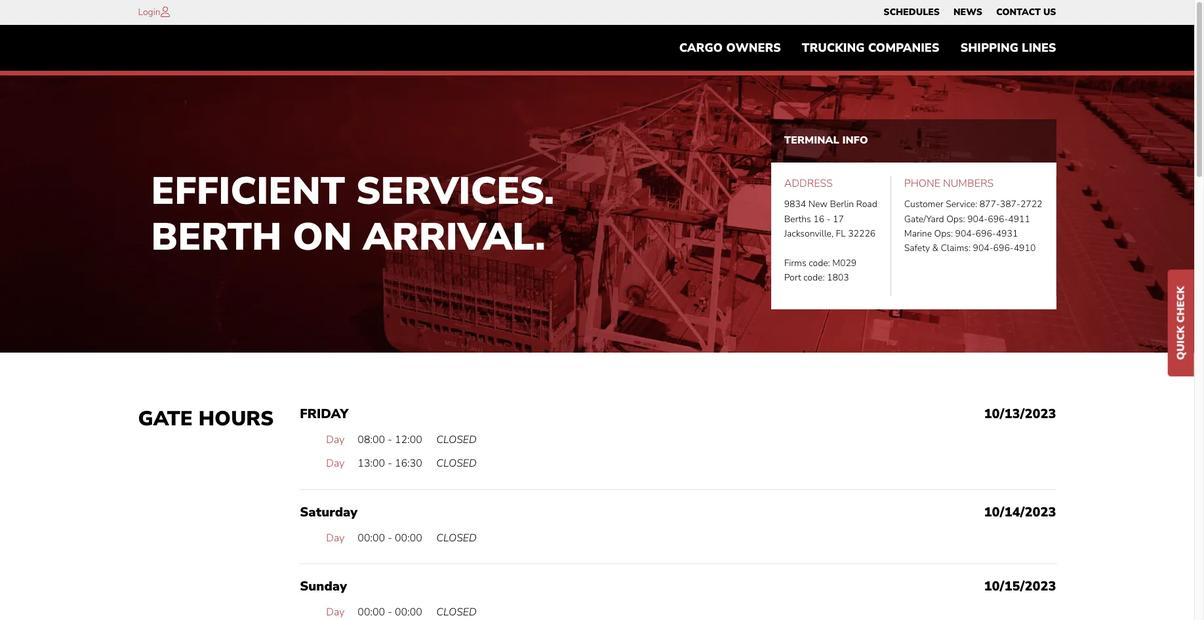 Task type: vqa. For each thing, say whether or not it's contained in the screenshot.
the 'CLOSED' to the top
no



Task type: locate. For each thing, give the bounding box(es) containing it.
closed for friday
[[437, 433, 477, 448]]

1 00:00 - 00:00 from the top
[[358, 531, 423, 546]]

efficient
[[151, 166, 345, 217]]

0 vertical spatial 00:00 - 00:00
[[358, 531, 423, 546]]

day for saturday
[[326, 531, 345, 546]]

1 vertical spatial ops:
[[935, 228, 954, 240]]

code: up 1803
[[809, 257, 831, 270]]

day left 13:00
[[326, 457, 345, 471]]

877-
[[980, 198, 1001, 211]]

696-
[[988, 213, 1009, 226], [976, 228, 997, 240], [994, 242, 1014, 255]]

user image
[[161, 7, 170, 17]]

schedules
[[884, 6, 940, 18]]

code: right port
[[804, 272, 825, 284]]

day down the sunday
[[326, 606, 345, 620]]

quick check link
[[1169, 270, 1195, 377]]

day down saturday
[[326, 531, 345, 546]]

quick check
[[1175, 287, 1189, 360]]

2 vertical spatial 696-
[[994, 242, 1014, 255]]

trucking
[[802, 40, 865, 56]]

904- right claims:
[[974, 242, 994, 255]]

4910
[[1014, 242, 1036, 255]]

1 vertical spatial 696-
[[976, 228, 997, 240]]

numbers
[[944, 176, 994, 191]]

lines
[[1023, 40, 1057, 56]]

ops:
[[947, 213, 966, 226], [935, 228, 954, 240]]

&
[[933, 242, 939, 255]]

trucking companies link
[[792, 35, 951, 61]]

shipping
[[961, 40, 1019, 56]]

closed for sunday
[[437, 606, 477, 620]]

cargo owners link
[[669, 35, 792, 61]]

menu bar down the schedules link
[[669, 35, 1067, 61]]

friday
[[300, 406, 349, 424]]

contact us link
[[997, 3, 1057, 22]]

1 vertical spatial code:
[[804, 272, 825, 284]]

menu bar up shipping
[[877, 3, 1064, 22]]

2 00:00 - 00:00 from the top
[[358, 606, 423, 620]]

- for sunday
[[388, 606, 392, 620]]

1 day from the top
[[326, 433, 345, 448]]

1 closed from the top
[[437, 433, 477, 448]]

terminal
[[785, 133, 840, 148]]

1803
[[828, 272, 850, 284]]

0 vertical spatial menu bar
[[877, 3, 1064, 22]]

login
[[138, 6, 161, 18]]

saturday
[[300, 504, 358, 521]]

berth
[[151, 211, 282, 263]]

1 vertical spatial menu bar
[[669, 35, 1067, 61]]

387-
[[1001, 198, 1021, 211]]

13:00 - 16:30
[[358, 457, 423, 471]]

day down friday
[[326, 433, 345, 448]]

marine
[[905, 228, 933, 240]]

day
[[326, 433, 345, 448], [326, 457, 345, 471], [326, 531, 345, 546], [326, 606, 345, 620]]

shipping lines
[[961, 40, 1057, 56]]

904- down 877-
[[968, 213, 988, 226]]

0 vertical spatial 904-
[[968, 213, 988, 226]]

904-
[[968, 213, 988, 226], [956, 228, 976, 240], [974, 242, 994, 255]]

32226
[[849, 228, 876, 240]]

00:00 - 00:00
[[358, 531, 423, 546], [358, 606, 423, 620]]

17
[[833, 213, 844, 226]]

4 closed from the top
[[437, 606, 477, 620]]

-
[[827, 213, 831, 226], [388, 433, 392, 448], [388, 457, 392, 471], [388, 531, 392, 546], [388, 606, 392, 620]]

08:00
[[358, 433, 385, 448]]

code:
[[809, 257, 831, 270], [804, 272, 825, 284]]

00:00 - 00:00 for saturday
[[358, 531, 423, 546]]

1 vertical spatial 00:00 - 00:00
[[358, 606, 423, 620]]

2722
[[1021, 198, 1043, 211]]

4 day from the top
[[326, 606, 345, 620]]

customer service: 877-387-2722 gate/yard ops: 904-696-4911 marine ops: 904-696-4931 safety & claims: 904-696-4910
[[905, 198, 1043, 255]]

904- up claims:
[[956, 228, 976, 240]]

00:00
[[358, 531, 385, 546], [395, 531, 423, 546], [358, 606, 385, 620], [395, 606, 423, 620]]

menu bar
[[877, 3, 1064, 22], [669, 35, 1067, 61]]

hours
[[199, 406, 274, 433]]

info
[[843, 133, 869, 148]]

closed
[[437, 433, 477, 448], [437, 457, 477, 471], [437, 531, 477, 546], [437, 606, 477, 620]]

ops: up &
[[935, 228, 954, 240]]

3 closed from the top
[[437, 531, 477, 546]]

login link
[[138, 6, 161, 18]]

0 vertical spatial code:
[[809, 257, 831, 270]]

gate/yard
[[905, 213, 945, 226]]

- for friday
[[388, 433, 392, 448]]

news
[[954, 6, 983, 18]]

3 day from the top
[[326, 531, 345, 546]]

ops: down service:
[[947, 213, 966, 226]]

road
[[857, 198, 878, 211]]

owners
[[727, 40, 781, 56]]



Task type: describe. For each thing, give the bounding box(es) containing it.
companies
[[869, 40, 940, 56]]

news link
[[954, 3, 983, 22]]

phone numbers
[[905, 176, 994, 191]]

00:00 - 00:00 for sunday
[[358, 606, 423, 620]]

services.
[[356, 166, 555, 217]]

firms code:  m029 port code:  1803
[[785, 257, 857, 284]]

10/14/2023
[[985, 504, 1057, 521]]

- inside "9834 new berlin road berths 16 - 17 jacksonville, fl 32226"
[[827, 213, 831, 226]]

jacksonville,
[[785, 228, 834, 240]]

- for saturday
[[388, 531, 392, 546]]

firms
[[785, 257, 807, 270]]

efficient services. berth on arrival.
[[151, 166, 555, 263]]

port
[[785, 272, 802, 284]]

safety
[[905, 242, 931, 255]]

cargo
[[680, 40, 723, 56]]

shipping lines link
[[951, 35, 1067, 61]]

0 vertical spatial 696-
[[988, 213, 1009, 226]]

claims:
[[941, 242, 971, 255]]

contact us
[[997, 6, 1057, 18]]

day for sunday
[[326, 606, 345, 620]]

berlin
[[831, 198, 854, 211]]

berths
[[785, 213, 812, 226]]

2 day from the top
[[326, 457, 345, 471]]

check
[[1175, 287, 1189, 323]]

16:30
[[395, 457, 423, 471]]

10/15/2023
[[985, 578, 1057, 596]]

16
[[814, 213, 825, 226]]

menu bar containing schedules
[[877, 3, 1064, 22]]

9834 new berlin road berths 16 - 17 jacksonville, fl 32226
[[785, 198, 878, 240]]

service:
[[946, 198, 978, 211]]

schedules link
[[884, 3, 940, 22]]

2 closed from the top
[[437, 457, 477, 471]]

terminal info
[[785, 133, 869, 148]]

2 vertical spatial 904-
[[974, 242, 994, 255]]

12:00
[[395, 433, 423, 448]]

sunday
[[300, 578, 347, 596]]

gate hours
[[138, 406, 274, 433]]

m029
[[833, 257, 857, 270]]

trucking companies
[[802, 40, 940, 56]]

closed for saturday
[[437, 531, 477, 546]]

phone
[[905, 176, 941, 191]]

fl
[[836, 228, 846, 240]]

customer
[[905, 198, 944, 211]]

cargo owners
[[680, 40, 781, 56]]

4931
[[997, 228, 1019, 240]]

1 vertical spatial 904-
[[956, 228, 976, 240]]

on
[[293, 211, 352, 263]]

us
[[1044, 6, 1057, 18]]

9834
[[785, 198, 807, 211]]

08:00 - 12:00
[[358, 433, 423, 448]]

arrival.
[[363, 211, 546, 263]]

address
[[785, 176, 833, 191]]

10/13/2023
[[985, 406, 1057, 424]]

4911
[[1009, 213, 1031, 226]]

13:00
[[358, 457, 385, 471]]

contact
[[997, 6, 1041, 18]]

menu bar containing cargo owners
[[669, 35, 1067, 61]]

0 vertical spatial ops:
[[947, 213, 966, 226]]

day for friday
[[326, 433, 345, 448]]

quick
[[1175, 326, 1189, 360]]

new
[[809, 198, 828, 211]]

gate
[[138, 406, 193, 433]]



